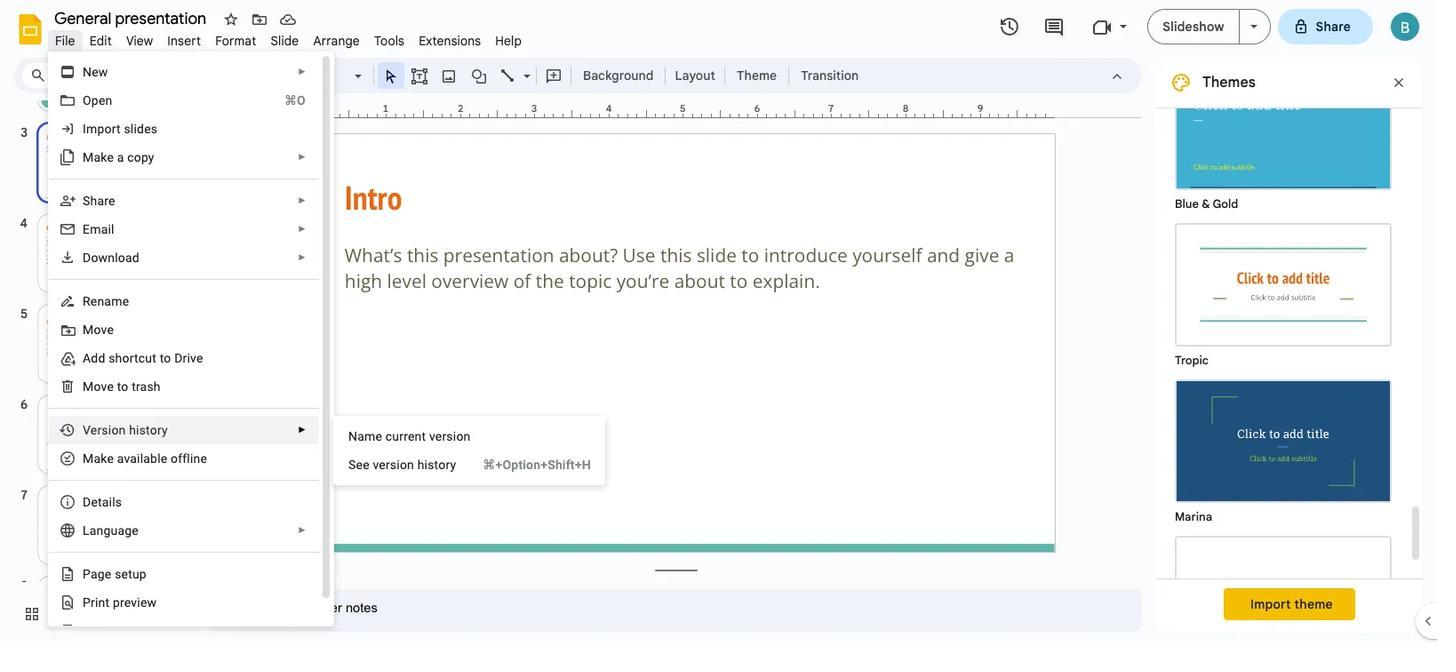Task type: describe. For each thing, give the bounding box(es) containing it.
⌘+option+shift+h element
[[462, 456, 591, 474]]

ma
[[83, 452, 101, 466]]

print p element
[[83, 624, 115, 638]]

ma k e available offline
[[83, 452, 207, 466]]

gameday image
[[1177, 538, 1391, 646]]

navigation inside 'themes' application
[[0, 28, 196, 646]]

iew
[[137, 596, 157, 610]]

istory
[[136, 423, 168, 437]]

extensions menu item
[[412, 30, 488, 52]]

extensions
[[419, 33, 481, 49]]

view
[[126, 33, 153, 49]]

tools
[[374, 33, 405, 49]]

Menus field
[[22, 63, 111, 88]]

presentation options image
[[1251, 25, 1258, 28]]

file
[[55, 33, 75, 49]]

language l element
[[83, 524, 144, 538]]

Zoom field
[[300, 63, 370, 89]]

import theme
[[1251, 597, 1334, 613]]

Gameday radio
[[1167, 527, 1401, 646]]

layout button
[[670, 62, 721, 89]]

setup
[[115, 567, 147, 581]]

⌘p element
[[264, 622, 306, 640]]

name current version n element
[[349, 429, 476, 444]]

share button
[[1278, 9, 1374, 44]]

drive
[[174, 351, 203, 365]]

► for e mail
[[298, 224, 307, 234]]

o pen
[[83, 93, 112, 108]]

tropic
[[1175, 353, 1209, 368]]

g
[[98, 567, 105, 581]]

rint
[[91, 624, 110, 638]]

shape image
[[469, 63, 489, 88]]

see version history s element
[[349, 458, 462, 472]]

layout
[[675, 68, 716, 84]]

s for ee
[[349, 458, 356, 472]]

menu bar banner
[[0, 0, 1438, 646]]

share s element
[[83, 194, 121, 208]]

v
[[131, 596, 137, 610]]

s for hare
[[83, 194, 90, 208]]

anguage
[[90, 524, 139, 538]]

theme
[[737, 68, 777, 84]]

arrange
[[313, 33, 360, 49]]

current
[[386, 429, 426, 444]]

0 vertical spatial version
[[429, 429, 471, 444]]

import for import slides
[[83, 122, 121, 136]]

slide
[[271, 33, 299, 49]]

move
[[83, 380, 114, 394]]

p
[[83, 624, 91, 638]]

arrange menu item
[[306, 30, 367, 52]]

d ownload
[[83, 251, 140, 265]]

⌘+option+shift+h
[[483, 458, 591, 472]]

page setup g element
[[83, 567, 152, 581]]

offline
[[171, 452, 207, 466]]

Tropic radio
[[1167, 214, 1401, 371]]

e for g
[[105, 567, 112, 581]]

d
[[83, 251, 91, 265]]

import slides z element
[[83, 122, 163, 136]]

r
[[83, 294, 91, 309]]

import theme button
[[1224, 589, 1356, 621]]

make available offline k element
[[83, 452, 213, 466]]

trash
[[132, 380, 161, 394]]

download d element
[[83, 251, 145, 265]]

slideshow button
[[1148, 9, 1240, 44]]

Zoom text field
[[302, 63, 352, 88]]

format menu item
[[208, 30, 264, 52]]

slideshow
[[1163, 19, 1225, 35]]

transition button
[[793, 62, 867, 89]]

► for opy
[[298, 152, 307, 162]]

blue
[[1175, 196, 1199, 212]]

insert menu item
[[160, 30, 208, 52]]

add shortcut to drive , element
[[83, 351, 209, 365]]

► for l anguage
[[298, 525, 307, 535]]

e for k
[[107, 452, 114, 466]]

p rint
[[83, 624, 110, 638]]

blue & gold
[[1175, 196, 1239, 212]]

view menu item
[[119, 30, 160, 52]]

l
[[83, 524, 90, 538]]

import slides
[[83, 122, 158, 136]]

m ove
[[83, 323, 114, 337]]

pre
[[113, 596, 131, 610]]

add shortcut to drive
[[83, 351, 203, 365]]

print pre v iew
[[83, 596, 157, 610]]

insert image image
[[439, 63, 459, 88]]

background button
[[575, 62, 662, 89]]

ame
[[358, 429, 382, 444]]

print
[[83, 596, 110, 610]]

themes
[[1203, 74, 1256, 92]]

add
[[83, 351, 105, 365]]



Task type: locate. For each thing, give the bounding box(es) containing it.
file menu item
[[48, 30, 82, 52]]

&
[[1202, 196, 1211, 212]]

marina
[[1175, 509, 1213, 525]]

ownload
[[91, 251, 140, 265]]

hare
[[90, 194, 115, 208]]

details b element
[[83, 495, 127, 509]]

slide menu item
[[264, 30, 306, 52]]

shortcut
[[109, 351, 156, 365]]

version
[[429, 429, 471, 444], [373, 458, 414, 472]]

make
[[83, 150, 114, 164]]

⌘o
[[284, 93, 306, 108]]

Rename text field
[[48, 7, 217, 28]]

0 vertical spatial s
[[83, 194, 90, 208]]

2 ► from the top
[[298, 152, 307, 162]]

help menu item
[[488, 30, 529, 52]]

history
[[418, 458, 456, 472]]

1 ► from the top
[[298, 67, 307, 76]]

n for ame
[[349, 429, 358, 444]]

help
[[495, 33, 522, 49]]

ew
[[92, 65, 108, 79]]

opy
[[134, 150, 154, 164]]

e right 'pa'
[[105, 567, 112, 581]]

6 ► from the top
[[298, 425, 307, 435]]

new n element
[[83, 65, 113, 79]]

version h istory
[[83, 423, 168, 437]]

k
[[101, 452, 107, 466]]

0 horizontal spatial import
[[83, 122, 121, 136]]

1 vertical spatial n
[[349, 429, 358, 444]]

open o element
[[83, 93, 118, 108]]

move to trash t element
[[83, 380, 166, 394]]

navigation
[[0, 28, 196, 646]]

details
[[83, 495, 122, 509]]

e mail
[[83, 222, 114, 237]]

ee
[[356, 458, 370, 472]]

0 horizontal spatial n
[[83, 65, 92, 79]]

email e element
[[83, 222, 120, 237]]

1 horizontal spatial s
[[349, 458, 356, 472]]

ove
[[94, 323, 114, 337]]

pa
[[83, 567, 98, 581]]

version right ee
[[373, 458, 414, 472]]

► for d ownload
[[298, 253, 307, 262]]

import left theme
[[1251, 597, 1292, 613]]

menu
[[48, 52, 334, 646], [333, 416, 605, 485]]

version
[[83, 423, 126, 437]]

import inside button
[[1251, 597, 1292, 613]]

m
[[83, 323, 94, 337]]

s
[[83, 194, 90, 208], [349, 458, 356, 472]]

edit
[[89, 33, 112, 49]]

theme
[[1295, 597, 1334, 613]]

rename r element
[[83, 294, 135, 309]]

make a c opy
[[83, 150, 154, 164]]

1 vertical spatial e
[[105, 567, 112, 581]]

mail
[[90, 222, 114, 237]]

theme button
[[729, 62, 785, 89]]

n for ew
[[83, 65, 92, 79]]

menu bar
[[48, 23, 529, 52]]

themes application
[[0, 0, 1438, 646]]

edit menu item
[[82, 30, 119, 52]]

s ee version history
[[349, 458, 456, 472]]

n ame current version
[[349, 429, 471, 444]]

0 vertical spatial import
[[83, 122, 121, 136]]

background
[[583, 68, 654, 84]]

1 horizontal spatial n
[[349, 429, 358, 444]]

t
[[117, 380, 121, 394]]

3 ► from the top
[[298, 196, 307, 205]]

import for import theme
[[1251, 597, 1292, 613]]

pa g e setup
[[83, 567, 147, 581]]

main toolbar
[[110, 62, 868, 89]]

0 vertical spatial e
[[107, 452, 114, 466]]

o
[[121, 380, 128, 394]]

move t o trash
[[83, 380, 161, 394]]

⌘p
[[285, 624, 306, 638]]

import
[[83, 122, 121, 136], [1251, 597, 1292, 613]]

n up o
[[83, 65, 92, 79]]

c
[[127, 150, 134, 164]]

0 horizontal spatial version
[[373, 458, 414, 472]]

►
[[298, 67, 307, 76], [298, 152, 307, 162], [298, 196, 307, 205], [298, 224, 307, 234], [298, 253, 307, 262], [298, 425, 307, 435], [298, 525, 307, 535]]

Blue & Gold radio
[[1167, 58, 1401, 214]]

n up ee
[[349, 429, 358, 444]]

slides
[[124, 122, 158, 136]]

h
[[129, 423, 136, 437]]

1 horizontal spatial import
[[1251, 597, 1292, 613]]

r ename
[[83, 294, 129, 309]]

n ew
[[83, 65, 108, 79]]

ename
[[91, 294, 129, 309]]

1 horizontal spatial version
[[429, 429, 471, 444]]

1 vertical spatial version
[[373, 458, 414, 472]]

s hare
[[83, 194, 115, 208]]

tools menu item
[[367, 30, 412, 52]]

1 vertical spatial import
[[1251, 597, 1292, 613]]

move m element
[[83, 323, 119, 337]]

available
[[117, 452, 168, 466]]

to
[[160, 351, 171, 365]]

print preview v element
[[83, 596, 162, 610]]

pen
[[91, 93, 112, 108]]

e right "ma"
[[107, 452, 114, 466]]

e
[[107, 452, 114, 466], [105, 567, 112, 581]]

0 horizontal spatial s
[[83, 194, 90, 208]]

e
[[83, 222, 90, 237]]

0 vertical spatial n
[[83, 65, 92, 79]]

import down pen
[[83, 122, 121, 136]]

⌘o element
[[263, 92, 306, 109]]

► for istory
[[298, 425, 307, 435]]

menu bar inside menu bar banner
[[48, 23, 529, 52]]

5 ► from the top
[[298, 253, 307, 262]]

1 vertical spatial s
[[349, 458, 356, 472]]

n
[[83, 65, 92, 79], [349, 429, 358, 444]]

menu bar containing file
[[48, 23, 529, 52]]

gold
[[1213, 196, 1239, 212]]

a
[[117, 150, 124, 164]]

► for n ew
[[298, 67, 307, 76]]

► for s hare
[[298, 196, 307, 205]]

version history h element
[[83, 423, 173, 437]]

l anguage
[[83, 524, 139, 538]]

insert
[[167, 33, 201, 49]]

share
[[1316, 19, 1351, 35]]

o
[[83, 93, 91, 108]]

transition
[[801, 68, 859, 84]]

version up history
[[429, 429, 471, 444]]

4 ► from the top
[[298, 224, 307, 234]]

format
[[215, 33, 256, 49]]

themes section
[[1157, 58, 1423, 646]]

Marina radio
[[1167, 371, 1401, 527]]

Star checkbox
[[219, 7, 244, 32]]

7 ► from the top
[[298, 525, 307, 535]]

make a copy c element
[[83, 150, 160, 164]]



Task type: vqa. For each thing, say whether or not it's contained in the screenshot.


